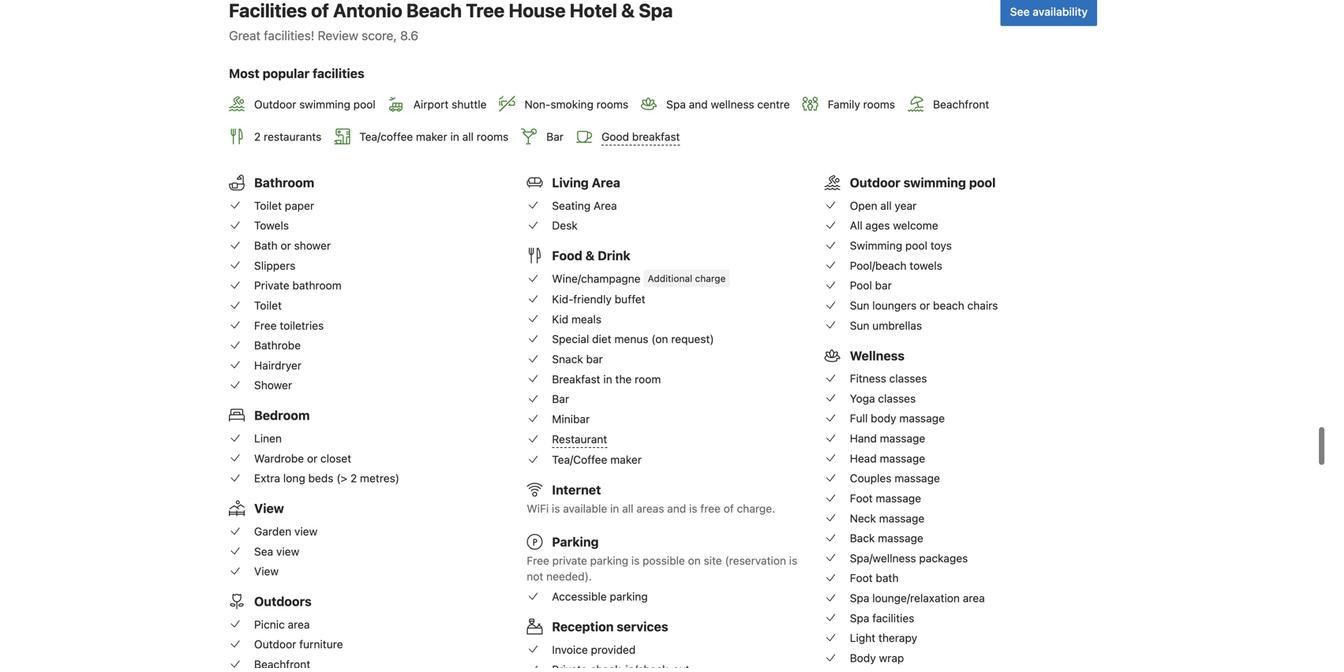 Task type: describe. For each thing, give the bounding box(es) containing it.
available
[[563, 503, 608, 516]]

0 vertical spatial and
[[689, 98, 708, 111]]

&
[[586, 249, 595, 264]]

spa and wellness centre
[[667, 98, 790, 111]]

internet
[[552, 483, 601, 498]]

is right (reservation
[[790, 555, 798, 568]]

restaurants
[[264, 130, 322, 143]]

airport
[[414, 98, 449, 111]]

services
[[617, 620, 669, 635]]

invoice provided
[[552, 644, 636, 657]]

head
[[850, 452, 877, 465]]

site
[[704, 555, 722, 568]]

garden view
[[254, 526, 318, 539]]

living
[[552, 175, 589, 190]]

maker for tea/coffee
[[416, 130, 448, 143]]

outdoor furniture
[[254, 639, 343, 652]]

shower
[[254, 379, 292, 392]]

breakfast
[[552, 373, 601, 386]]

seating
[[552, 199, 591, 212]]

year
[[895, 199, 917, 212]]

hand massage
[[850, 432, 926, 445]]

1 vertical spatial pool
[[970, 175, 996, 190]]

2 vertical spatial pool
[[906, 239, 928, 252]]

provided
[[591, 644, 636, 657]]

foot bath
[[850, 572, 899, 585]]

back massage
[[850, 532, 924, 545]]

non-smoking rooms
[[525, 98, 629, 111]]

garden
[[254, 526, 292, 539]]

furniture
[[299, 639, 343, 652]]

neck
[[850, 512, 877, 525]]

0 vertical spatial bar
[[547, 130, 564, 143]]

spa for spa facilities
[[850, 612, 870, 625]]

free for free toiletries
[[254, 319, 277, 332]]

kid-
[[552, 293, 574, 306]]

is left free
[[690, 503, 698, 516]]

hand
[[850, 432, 877, 445]]

1 horizontal spatial outdoor swimming pool
[[850, 175, 996, 190]]

2 vertical spatial outdoor
[[254, 639, 296, 652]]

1 horizontal spatial rooms
[[597, 98, 629, 111]]

private
[[254, 279, 290, 292]]

(>
[[337, 472, 348, 485]]

request)
[[672, 333, 714, 346]]

fitness
[[850, 372, 887, 385]]

massage for couples massage
[[895, 472, 941, 485]]

yoga
[[850, 392, 876, 405]]

wellness
[[850, 348, 905, 363]]

2 restaurants
[[254, 130, 322, 143]]

towels
[[254, 219, 289, 232]]

living area
[[552, 175, 621, 190]]

(reservation
[[725, 555, 787, 568]]

foot for foot massage
[[850, 492, 873, 505]]

smoking
[[551, 98, 594, 111]]

charge.
[[737, 503, 776, 516]]

massage for neck massage
[[880, 512, 925, 525]]

free
[[701, 503, 721, 516]]

special
[[552, 333, 589, 346]]

extra long beds (> 2 metres)
[[254, 472, 400, 485]]

toilet for toilet paper
[[254, 199, 282, 212]]

couples
[[850, 472, 892, 485]]

umbrellas
[[873, 319, 923, 332]]

area for seating area
[[594, 199, 617, 212]]

all
[[850, 219, 863, 232]]

1 horizontal spatial facilities
[[873, 612, 915, 625]]

sun for sun umbrellas
[[850, 319, 870, 332]]

most popular facilities
[[229, 66, 365, 81]]

shuttle
[[452, 98, 487, 111]]

closet
[[321, 452, 352, 465]]

2 vertical spatial in
[[611, 503, 619, 516]]

wifi
[[527, 503, 549, 516]]

meals
[[572, 313, 602, 326]]

(on
[[652, 333, 669, 346]]

food & drink
[[552, 249, 631, 264]]

free private parking is possible on site (reservation is not needed).
[[527, 555, 798, 584]]

massage for back massage
[[878, 532, 924, 545]]

slippers
[[254, 259, 296, 272]]

outdoors
[[254, 595, 312, 610]]

private bathroom
[[254, 279, 342, 292]]

0 vertical spatial facilities
[[313, 66, 365, 81]]

menus
[[615, 333, 649, 346]]

free for free private parking is possible on site (reservation is not needed).
[[527, 555, 550, 568]]

foot for foot bath
[[850, 572, 873, 585]]

classes for yoga classes
[[878, 392, 916, 405]]

family rooms
[[828, 98, 896, 111]]

sun umbrellas
[[850, 319, 923, 332]]

desk
[[552, 219, 578, 232]]

bar for swimming
[[876, 279, 892, 292]]

buffet
[[615, 293, 646, 306]]

tea/coffee maker in all rooms
[[360, 130, 509, 143]]

airport shuttle
[[414, 98, 487, 111]]

or for closet
[[307, 452, 318, 465]]

1 vertical spatial bar
[[552, 393, 570, 406]]

accessible parking
[[552, 591, 648, 604]]

1 vertical spatial area
[[288, 619, 310, 632]]

spa/wellness
[[850, 552, 917, 565]]

1 horizontal spatial swimming
[[904, 175, 967, 190]]

sea
[[254, 546, 273, 559]]

0 horizontal spatial and
[[668, 503, 687, 516]]

free toiletries
[[254, 319, 324, 332]]

lounge/relaxation
[[873, 592, 960, 605]]

area for living area
[[592, 175, 621, 190]]

view for garden view
[[295, 526, 318, 539]]

the
[[616, 373, 632, 386]]

1 vertical spatial parking
[[610, 591, 648, 604]]

therapy
[[879, 632, 918, 645]]

kid-friendly buffet
[[552, 293, 646, 306]]

loungers
[[873, 299, 917, 312]]

tea/coffee
[[552, 454, 608, 467]]

8.6
[[400, 28, 419, 43]]

1 vertical spatial outdoor
[[850, 175, 901, 190]]

long
[[283, 472, 305, 485]]

tea/coffee maker
[[552, 454, 642, 467]]



Task type: locate. For each thing, give the bounding box(es) containing it.
bar down diet
[[586, 353, 603, 366]]

0 horizontal spatial outdoor swimming pool
[[254, 98, 376, 111]]

needed).
[[547, 571, 592, 584]]

facilities up therapy
[[873, 612, 915, 625]]

0 horizontal spatial free
[[254, 319, 277, 332]]

wrap
[[879, 652, 905, 665]]

parking inside free private parking is possible on site (reservation is not needed).
[[591, 555, 629, 568]]

foot up neck
[[850, 492, 873, 505]]

or right bath
[[281, 239, 291, 252]]

1 horizontal spatial free
[[527, 555, 550, 568]]

view right garden
[[295, 526, 318, 539]]

restaurant
[[552, 433, 608, 446]]

massage up couples massage
[[880, 452, 926, 465]]

spa down foot bath
[[850, 592, 870, 605]]

outdoor up open all year
[[850, 175, 901, 190]]

kid meals
[[552, 313, 602, 326]]

wine/champagne
[[552, 272, 641, 286]]

bath
[[254, 239, 278, 252]]

2 vertical spatial or
[[307, 452, 318, 465]]

massage right body
[[900, 412, 945, 425]]

toilet up towels
[[254, 199, 282, 212]]

massage up spa/wellness packages
[[878, 532, 924, 545]]

full
[[850, 412, 868, 425]]

light therapy
[[850, 632, 918, 645]]

all down shuttle
[[463, 130, 474, 143]]

breakfast in the room
[[552, 373, 661, 386]]

area
[[963, 592, 985, 605], [288, 619, 310, 632]]

0 vertical spatial toilet
[[254, 199, 282, 212]]

1 vertical spatial area
[[594, 199, 617, 212]]

0 horizontal spatial area
[[288, 619, 310, 632]]

all left year
[[881, 199, 892, 212]]

1 horizontal spatial or
[[307, 452, 318, 465]]

view for sea view
[[276, 546, 300, 559]]

1 horizontal spatial maker
[[611, 454, 642, 467]]

picnic area
[[254, 619, 310, 632]]

accessible
[[552, 591, 607, 604]]

0 vertical spatial view
[[254, 502, 284, 517]]

0 vertical spatial free
[[254, 319, 277, 332]]

0 vertical spatial classes
[[890, 372, 928, 385]]

0 vertical spatial swimming
[[299, 98, 351, 111]]

toilet for toilet
[[254, 299, 282, 312]]

0 vertical spatial maker
[[416, 130, 448, 143]]

1 vertical spatial all
[[881, 199, 892, 212]]

parking
[[552, 535, 599, 550]]

parking up accessible parking
[[591, 555, 629, 568]]

head massage
[[850, 452, 926, 465]]

in right "available"
[[611, 503, 619, 516]]

tea/coffee
[[360, 130, 413, 143]]

spa up breakfast
[[667, 98, 686, 111]]

bathroom
[[293, 279, 342, 292]]

wine/champagne additional charge
[[552, 272, 726, 286]]

0 vertical spatial bar
[[876, 279, 892, 292]]

sun for sun loungers or beach chairs
[[850, 299, 870, 312]]

2 right (>
[[351, 472, 357, 485]]

outdoor down "picnic"
[[254, 639, 296, 652]]

full body massage
[[850, 412, 945, 425]]

room
[[635, 373, 661, 386]]

toilet
[[254, 199, 282, 212], [254, 299, 282, 312]]

1 vertical spatial toilet
[[254, 299, 282, 312]]

2 horizontal spatial pool
[[970, 175, 996, 190]]

1 horizontal spatial and
[[689, 98, 708, 111]]

good
[[602, 130, 629, 144]]

possible
[[643, 555, 685, 568]]

massage for head massage
[[880, 452, 926, 465]]

private
[[553, 555, 588, 568]]

linen
[[254, 432, 282, 445]]

view up garden
[[254, 502, 284, 517]]

2 left restaurants
[[254, 130, 261, 143]]

area up outdoor furniture
[[288, 619, 310, 632]]

1 sun from the top
[[850, 299, 870, 312]]

outdoor swimming pool down most popular facilities
[[254, 98, 376, 111]]

2 sun from the top
[[850, 319, 870, 332]]

0 horizontal spatial maker
[[416, 130, 448, 143]]

all ages welcome
[[850, 219, 939, 232]]

0 vertical spatial all
[[463, 130, 474, 143]]

or up beds
[[307, 452, 318, 465]]

2 view from the top
[[254, 566, 279, 579]]

view
[[295, 526, 318, 539], [276, 546, 300, 559]]

0 vertical spatial spa
[[667, 98, 686, 111]]

non-
[[525, 98, 551, 111]]

paper
[[285, 199, 314, 212]]

2 horizontal spatial rooms
[[864, 98, 896, 111]]

beachfront
[[934, 98, 990, 111]]

ages
[[866, 219, 890, 232]]

facilities!
[[264, 28, 315, 43]]

2 vertical spatial spa
[[850, 612, 870, 625]]

spa for spa lounge/relaxation area
[[850, 592, 870, 605]]

in down "airport shuttle"
[[451, 130, 460, 143]]

1 horizontal spatial area
[[963, 592, 985, 605]]

sea view
[[254, 546, 300, 559]]

neck massage
[[850, 512, 925, 525]]

toilet down private
[[254, 299, 282, 312]]

additional
[[648, 273, 693, 284]]

foot left bath
[[850, 572, 873, 585]]

0 vertical spatial or
[[281, 239, 291, 252]]

snack bar
[[552, 353, 603, 366]]

swimming up year
[[904, 175, 967, 190]]

towels
[[910, 259, 943, 272]]

1 vertical spatial view
[[254, 566, 279, 579]]

in
[[451, 130, 460, 143], [604, 373, 613, 386], [611, 503, 619, 516]]

breakfast
[[632, 130, 680, 144]]

or
[[281, 239, 291, 252], [920, 299, 931, 312], [307, 452, 318, 465]]

1 vertical spatial classes
[[878, 392, 916, 405]]

area down 'packages'
[[963, 592, 985, 605]]

1 vertical spatial sun
[[850, 319, 870, 332]]

1 vertical spatial facilities
[[873, 612, 915, 625]]

0 vertical spatial area
[[963, 592, 985, 605]]

welcome
[[893, 219, 939, 232]]

0 horizontal spatial all
[[463, 130, 474, 143]]

2 horizontal spatial all
[[881, 199, 892, 212]]

1 vertical spatial view
[[276, 546, 300, 559]]

minibar
[[552, 413, 590, 426]]

hairdryer
[[254, 359, 302, 372]]

massage up back massage
[[880, 512, 925, 525]]

massage for hand massage
[[880, 432, 926, 445]]

spa for spa and wellness centre
[[667, 98, 686, 111]]

1 vertical spatial swimming
[[904, 175, 967, 190]]

maker for tea/coffee
[[611, 454, 642, 467]]

0 horizontal spatial facilities
[[313, 66, 365, 81]]

1 vertical spatial or
[[920, 299, 931, 312]]

is left possible
[[632, 555, 640, 568]]

maker right tea/coffee
[[611, 454, 642, 467]]

body
[[850, 652, 876, 665]]

2 vertical spatial all
[[622, 503, 634, 516]]

maker
[[416, 130, 448, 143], [611, 454, 642, 467]]

1 horizontal spatial bar
[[876, 279, 892, 292]]

availability
[[1033, 5, 1088, 18]]

0 horizontal spatial rooms
[[477, 130, 509, 143]]

0 horizontal spatial 2
[[254, 130, 261, 143]]

bar
[[876, 279, 892, 292], [586, 353, 603, 366]]

beds
[[308, 472, 334, 485]]

massage down full body massage
[[880, 432, 926, 445]]

foot massage
[[850, 492, 922, 505]]

pool
[[850, 279, 873, 292]]

charge
[[695, 273, 726, 284]]

open
[[850, 199, 878, 212]]

bar down pool/beach
[[876, 279, 892, 292]]

couples massage
[[850, 472, 941, 485]]

food
[[552, 249, 583, 264]]

0 vertical spatial outdoor swimming pool
[[254, 98, 376, 111]]

2 toilet from the top
[[254, 299, 282, 312]]

bathroom
[[254, 175, 315, 190]]

maker down airport
[[416, 130, 448, 143]]

review
[[318, 28, 359, 43]]

swimming
[[299, 98, 351, 111], [904, 175, 967, 190]]

outdoor down popular
[[254, 98, 296, 111]]

0 vertical spatial parking
[[591, 555, 629, 568]]

centre
[[758, 98, 790, 111]]

2 horizontal spatial or
[[920, 299, 931, 312]]

toilet paper
[[254, 199, 314, 212]]

2
[[254, 130, 261, 143], [351, 472, 357, 485]]

see
[[1011, 5, 1030, 18]]

wifi is available in all areas and is free of charge.
[[527, 503, 776, 516]]

or for shower
[[281, 239, 291, 252]]

shower
[[294, 239, 331, 252]]

swimming down most popular facilities
[[299, 98, 351, 111]]

wardrobe or closet
[[254, 452, 352, 465]]

rooms right family
[[864, 98, 896, 111]]

bar down smoking on the top left of the page
[[547, 130, 564, 143]]

1 vertical spatial bar
[[586, 353, 603, 366]]

massage down head massage
[[895, 472, 941, 485]]

sun up wellness
[[850, 319, 870, 332]]

0 horizontal spatial swimming
[[299, 98, 351, 111]]

bar for &
[[586, 353, 603, 366]]

bar up minibar
[[552, 393, 570, 406]]

free up not at the bottom left of page
[[527, 555, 550, 568]]

and right the areas on the bottom of the page
[[668, 503, 687, 516]]

free inside free private parking is possible on site (reservation is not needed).
[[527, 555, 550, 568]]

area up seating area at the left top of page
[[592, 175, 621, 190]]

1 vertical spatial free
[[527, 555, 550, 568]]

pool bar
[[850, 279, 892, 292]]

2 foot from the top
[[850, 572, 873, 585]]

great
[[229, 28, 261, 43]]

1 vertical spatial maker
[[611, 454, 642, 467]]

parking up the services
[[610, 591, 648, 604]]

1 view from the top
[[254, 502, 284, 517]]

0 vertical spatial area
[[592, 175, 621, 190]]

sun loungers or beach chairs
[[850, 299, 999, 312]]

fitness classes
[[850, 372, 928, 385]]

rooms down shuttle
[[477, 130, 509, 143]]

facilities down review
[[313, 66, 365, 81]]

and left wellness
[[689, 98, 708, 111]]

massage down couples massage
[[876, 492, 922, 505]]

1 vertical spatial spa
[[850, 592, 870, 605]]

special diet menus (on request)
[[552, 333, 714, 346]]

area down living area
[[594, 199, 617, 212]]

kid
[[552, 313, 569, 326]]

0 vertical spatial 2
[[254, 130, 261, 143]]

0 vertical spatial in
[[451, 130, 460, 143]]

bathrobe
[[254, 339, 301, 352]]

yoga classes
[[850, 392, 916, 405]]

massage for foot massage
[[876, 492, 922, 505]]

rooms up good
[[597, 98, 629, 111]]

1 vertical spatial outdoor swimming pool
[[850, 175, 996, 190]]

light
[[850, 632, 876, 645]]

family
[[828, 98, 861, 111]]

all left the areas on the bottom of the page
[[622, 503, 634, 516]]

in left the
[[604, 373, 613, 386]]

1 foot from the top
[[850, 492, 873, 505]]

1 toilet from the top
[[254, 199, 282, 212]]

pool
[[354, 98, 376, 111], [970, 175, 996, 190], [906, 239, 928, 252]]

0 vertical spatial foot
[[850, 492, 873, 505]]

1 vertical spatial and
[[668, 503, 687, 516]]

classes for fitness classes
[[890, 372, 928, 385]]

toys
[[931, 239, 952, 252]]

0 horizontal spatial bar
[[586, 353, 603, 366]]

outdoor swimming pool up year
[[850, 175, 996, 190]]

sun down pool
[[850, 299, 870, 312]]

0 vertical spatial pool
[[354, 98, 376, 111]]

metres)
[[360, 472, 400, 485]]

1 horizontal spatial 2
[[351, 472, 357, 485]]

spa up the light on the right of page
[[850, 612, 870, 625]]

0 horizontal spatial or
[[281, 239, 291, 252]]

1 horizontal spatial all
[[622, 503, 634, 516]]

1 vertical spatial 2
[[351, 472, 357, 485]]

classes up full body massage
[[878, 392, 916, 405]]

wardrobe
[[254, 452, 304, 465]]

classes up yoga classes
[[890, 372, 928, 385]]

spa
[[667, 98, 686, 111], [850, 592, 870, 605], [850, 612, 870, 625]]

see availability button
[[1001, 0, 1098, 26]]

is right wifi
[[552, 503, 560, 516]]

0 vertical spatial outdoor
[[254, 98, 296, 111]]

spa facilities
[[850, 612, 915, 625]]

0 vertical spatial sun
[[850, 299, 870, 312]]

1 vertical spatial foot
[[850, 572, 873, 585]]

1 horizontal spatial pool
[[906, 239, 928, 252]]

free up "bathrobe"
[[254, 319, 277, 332]]

or left beach
[[920, 299, 931, 312]]

view down sea
[[254, 566, 279, 579]]

view down garden view
[[276, 546, 300, 559]]

0 vertical spatial view
[[295, 526, 318, 539]]

1 vertical spatial in
[[604, 373, 613, 386]]

0 horizontal spatial pool
[[354, 98, 376, 111]]



Task type: vqa. For each thing, say whether or not it's contained in the screenshot.
topmost area
yes



